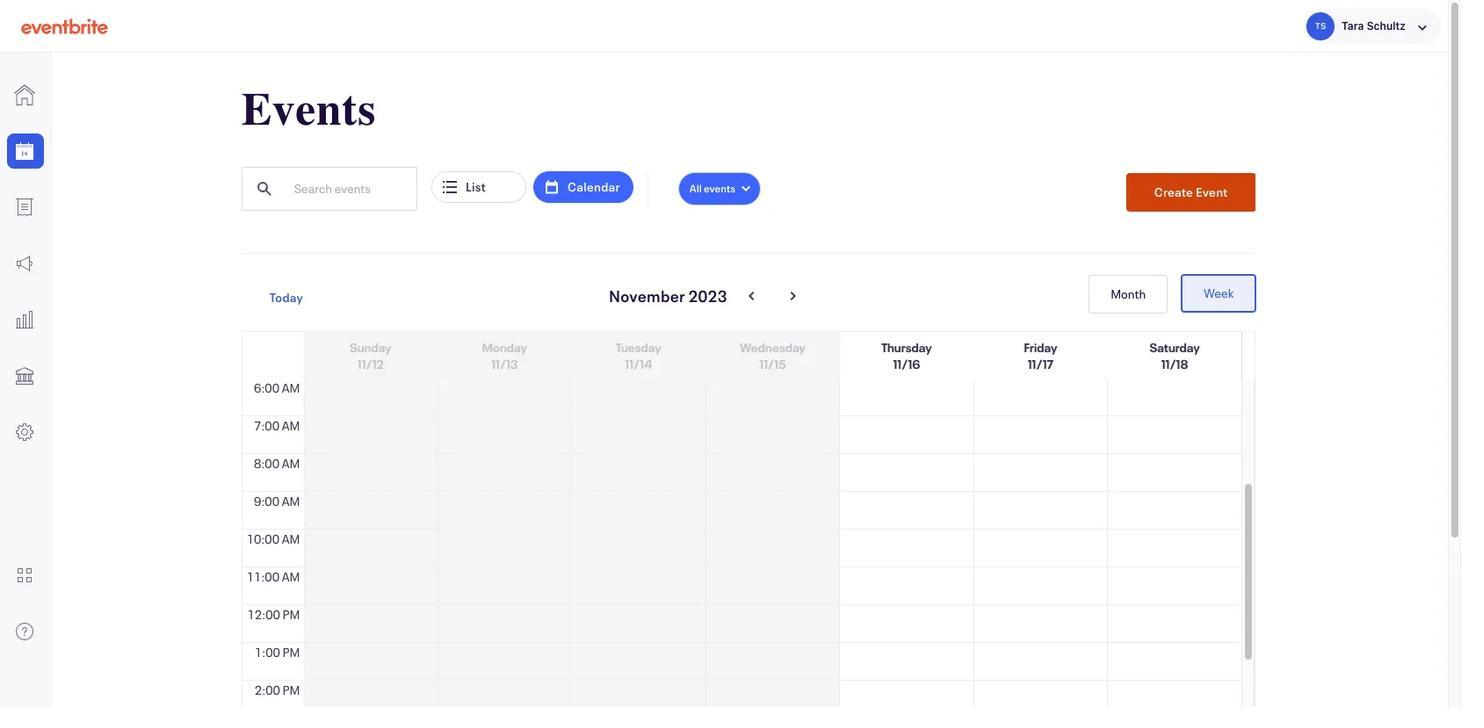 Task type: vqa. For each thing, say whether or not it's contained in the screenshot.
Finance text box
yes



Task type: describe. For each thing, give the bounding box(es) containing it.
all events link
[[678, 172, 761, 206]]

Apps text field
[[0, 558, 51, 594]]

create event
[[1155, 184, 1228, 200]]

friday
[[1024, 339, 1058, 356]]

monday 11/13
[[482, 339, 527, 373]]

week
[[1204, 285, 1234, 301]]

Orders text field
[[0, 190, 51, 225]]

11/18
[[1162, 356, 1189, 373]]

list button
[[432, 171, 527, 203]]

11:00 am
[[247, 569, 300, 585]]

12:00 pm
[[247, 607, 300, 623]]

display default image for home text field
[[14, 84, 35, 105]]

today button
[[241, 279, 332, 317]]

display default image for the apps 'text box'
[[14, 565, 35, 587]]

12:00
[[247, 607, 280, 623]]

november
[[609, 286, 686, 307]]

am for 10:00 am
[[282, 531, 300, 548]]

display default image for help center text field in the left of the page
[[14, 622, 35, 643]]

wednesday 11/15
[[740, 339, 806, 373]]

8:00 am
[[254, 455, 300, 472]]

am for 9:00 am
[[282, 493, 300, 510]]

7:00
[[254, 418, 280, 434]]

monday
[[482, 339, 527, 356]]

Help Center text field
[[0, 615, 51, 650]]

Finance text field
[[0, 359, 51, 394]]

9:00
[[254, 493, 280, 510]]

11:00
[[247, 569, 280, 585]]

1:00 pm
[[255, 644, 300, 661]]

friday 11/17
[[1024, 339, 1058, 373]]

1:00
[[255, 644, 280, 661]]

11/14
[[625, 356, 653, 373]]

tuesday
[[616, 339, 662, 356]]

month
[[1111, 286, 1146, 302]]

10:00
[[247, 531, 280, 548]]

thursday 11/16
[[882, 339, 932, 373]]

display default image for marketing text box
[[14, 253, 35, 274]]

november 2023
[[609, 286, 728, 307]]

2023
[[689, 286, 728, 307]]

list
[[466, 178, 486, 195]]

all
[[690, 181, 702, 195]]

Org Settings text field
[[0, 415, 51, 450]]

am for 11:00 am
[[282, 569, 300, 585]]

display default image for org settings text box
[[14, 422, 35, 443]]

tara schultz menu bar
[[1283, 0, 1449, 52]]

8:00
[[254, 455, 280, 472]]

all events menu bar
[[678, 172, 761, 213]]

Marketing text field
[[0, 246, 51, 281]]

saturday
[[1150, 339, 1200, 356]]

pm for 2:00 pm
[[283, 682, 300, 699]]

6:00
[[254, 380, 280, 396]]



Task type: locate. For each thing, give the bounding box(es) containing it.
pm for 1:00 pm
[[283, 644, 300, 661]]

option group
[[1089, 274, 1257, 314]]

11/12
[[358, 356, 384, 373]]

am
[[282, 380, 300, 396], [282, 418, 300, 434], [282, 455, 300, 472], [282, 493, 300, 510], [282, 531, 300, 548], [282, 569, 300, 585]]

am right 6:00
[[282, 380, 300, 396]]

1 pm from the top
[[283, 607, 300, 623]]

0 vertical spatial display default image
[[14, 197, 35, 218]]

4 display default image from the top
[[14, 366, 35, 387]]

display default image inside finance text box
[[14, 366, 35, 387]]

display default image down finance text box
[[14, 422, 35, 443]]

Reporting text field
[[0, 302, 51, 338]]

11/15
[[760, 356, 786, 373]]

pm right 12:00
[[283, 607, 300, 623]]

4 am from the top
[[282, 493, 300, 510]]

display default image inside marketing text box
[[14, 253, 35, 274]]

eventbrite image
[[21, 17, 108, 35]]

thursday
[[882, 339, 932, 356]]

5 display default image from the top
[[14, 422, 35, 443]]

tuesday 11/14
[[616, 339, 662, 373]]

3 display default image from the top
[[14, 309, 35, 331]]

display active image
[[14, 141, 35, 162]]

2 am from the top
[[282, 418, 300, 434]]

create
[[1155, 184, 1194, 200]]

display default image
[[14, 84, 35, 105], [14, 253, 35, 274], [14, 309, 35, 331], [14, 366, 35, 387], [14, 422, 35, 443], [14, 565, 35, 587]]

events
[[241, 84, 376, 136]]

1 vertical spatial pm
[[283, 644, 300, 661]]

1 display default image from the top
[[14, 197, 35, 218]]

pm right 2:00
[[283, 682, 300, 699]]

2 display default image from the top
[[14, 622, 35, 643]]

10:00 am
[[247, 531, 300, 548]]

0 vertical spatial pm
[[283, 607, 300, 623]]

2 display default image from the top
[[14, 253, 35, 274]]

6:00 am
[[254, 380, 300, 396]]

9:00 am
[[254, 493, 300, 510]]

3 pm from the top
[[283, 682, 300, 699]]

display default image up finance text box
[[14, 309, 35, 331]]

display default image for reporting text box
[[14, 309, 35, 331]]

display default image for finance text box
[[14, 366, 35, 387]]

am right 9:00
[[282, 493, 300, 510]]

am right 11:00
[[282, 569, 300, 585]]

event
[[1196, 184, 1228, 200]]

create event link
[[1127, 173, 1256, 212]]

display default image up display active image
[[14, 84, 35, 105]]

am for 7:00 am
[[282, 418, 300, 434]]

events
[[704, 181, 736, 195]]

11/16
[[893, 356, 921, 373]]

display default image inside orders text field
[[14, 197, 35, 218]]

sunday 11/12
[[350, 339, 392, 373]]

am right 8:00
[[282, 455, 300, 472]]

Events text field
[[0, 134, 51, 169]]

2 vertical spatial pm
[[283, 682, 300, 699]]

pm right the 1:00 on the bottom left
[[283, 644, 300, 661]]

wednesday
[[740, 339, 806, 356]]

6 am from the top
[[282, 569, 300, 585]]

display default image inside home text field
[[14, 84, 35, 105]]

am right 7:00
[[282, 418, 300, 434]]

2:00
[[255, 682, 280, 699]]

am right 10:00
[[282, 531, 300, 548]]

1 vertical spatial display default image
[[14, 622, 35, 643]]

display default image for orders text field
[[14, 197, 35, 218]]

tara schultz
[[1342, 19, 1406, 32]]

display default image inside the apps 'text box'
[[14, 565, 35, 587]]

1 display default image from the top
[[14, 84, 35, 105]]

tara
[[1342, 19, 1365, 32]]

Search events text field
[[282, 169, 416, 209]]

7:00 am
[[254, 418, 300, 434]]

display default image up reporting text box
[[14, 253, 35, 274]]

1 am from the top
[[282, 380, 300, 396]]

display default image
[[14, 197, 35, 218], [14, 622, 35, 643]]

display default image down the apps 'text box'
[[14, 622, 35, 643]]

pm
[[283, 607, 300, 623], [283, 644, 300, 661], [283, 682, 300, 699]]

display default image down display active image
[[14, 197, 35, 218]]

5 am from the top
[[282, 531, 300, 548]]

2 pm from the top
[[283, 644, 300, 661]]

display default image inside org settings text box
[[14, 422, 35, 443]]

display default image inside help center text field
[[14, 622, 35, 643]]

11/13
[[491, 356, 518, 373]]

option group containing week
[[1089, 274, 1257, 314]]

3 am from the top
[[282, 455, 300, 472]]

6 display default image from the top
[[14, 565, 35, 587]]

display default image up help center text field in the left of the page
[[14, 565, 35, 587]]

today
[[270, 289, 303, 305]]

schultz
[[1367, 19, 1406, 32]]

sunday
[[350, 339, 392, 356]]

pm for 12:00 pm
[[283, 607, 300, 623]]

11/17
[[1028, 356, 1054, 373]]

am for 8:00 am
[[282, 455, 300, 472]]

saturday 11/18
[[1150, 339, 1200, 373]]

all events
[[690, 181, 736, 195]]

display default image down reporting text box
[[14, 366, 35, 387]]

display default image inside reporting text box
[[14, 309, 35, 331]]

am for 6:00 am
[[282, 380, 300, 396]]

Home text field
[[0, 77, 51, 113]]

2:00 pm
[[255, 682, 300, 699]]



